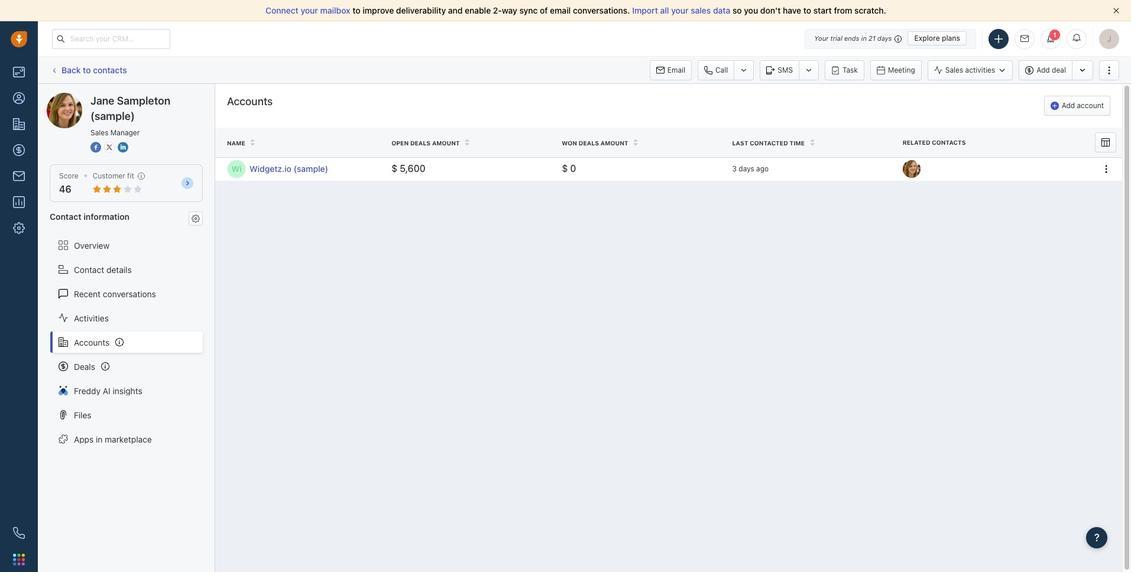 Task type: vqa. For each thing, say whether or not it's contained in the screenshot.
'WIDGETZ.IO' to the left
no



Task type: describe. For each thing, give the bounding box(es) containing it.
0 vertical spatial sales
[[946, 66, 964, 74]]

add deal button
[[1019, 60, 1072, 80]]

last contacted time
[[732, 139, 805, 147]]

your trial ends in 21 days
[[815, 34, 892, 42]]

related contacts
[[903, 139, 966, 146]]

ago
[[756, 165, 769, 173]]

sampleton for jane sampleton (sample)
[[91, 92, 132, 102]]

3
[[732, 165, 737, 173]]

contact details
[[74, 265, 132, 275]]

contact for contact information
[[50, 212, 81, 222]]

of
[[540, 5, 548, 15]]

sync
[[520, 5, 538, 15]]

Search your CRM... text field
[[52, 29, 170, 49]]

freshworks switcher image
[[13, 554, 25, 566]]

so
[[733, 5, 742, 15]]

you
[[744, 5, 758, 15]]

sampleton for jane sampleton (sample) sales manager
[[117, 95, 170, 107]]

(sample) for jane sampleton (sample) sales manager
[[90, 110, 135, 122]]

deliverability
[[396, 5, 446, 15]]

2 your from the left
[[671, 5, 689, 15]]

details
[[106, 265, 132, 275]]

your
[[815, 34, 829, 42]]

score 46
[[59, 172, 78, 195]]

(sample) inside "widgetz.io (sample)" link
[[294, 164, 328, 174]]

widgetz.io
[[250, 164, 292, 174]]

back to contacts link
[[50, 61, 128, 79]]

explore
[[915, 34, 940, 43]]

contact for contact details
[[74, 265, 104, 275]]

call button
[[698, 60, 734, 80]]

jane sampleton (sample) sales manager
[[90, 95, 170, 137]]

marketplace
[[105, 434, 152, 444]]

5,600
[[400, 164, 426, 174]]

connect your mailbox to improve deliverability and enable 2-way sync of email conversations. import all your sales data so you don't have to start from scratch.
[[266, 5, 887, 15]]

improve
[[363, 5, 394, 15]]

add for add deal
[[1037, 66, 1050, 74]]

deal
[[1052, 66, 1066, 74]]

send email image
[[1021, 35, 1029, 43]]

activities
[[74, 313, 109, 323]]

0 vertical spatial in
[[861, 34, 867, 42]]

email
[[550, 5, 571, 15]]

enable
[[465, 5, 491, 15]]

freddy ai insights
[[74, 386, 142, 396]]

have
[[783, 5, 801, 15]]

0
[[570, 164, 576, 174]]

widgetz.io (sample)
[[250, 164, 328, 174]]

46
[[59, 184, 71, 195]]

ends
[[844, 34, 860, 42]]

last
[[732, 139, 748, 147]]

add deal
[[1037, 66, 1066, 74]]

freddy
[[74, 386, 101, 396]]

files
[[74, 410, 91, 420]]

1 vertical spatial in
[[96, 434, 103, 444]]

customer
[[93, 172, 125, 180]]

0 vertical spatial accounts
[[227, 95, 273, 108]]

jane for jane sampleton (sample)
[[70, 92, 89, 102]]

email button
[[650, 60, 692, 80]]

jane for jane sampleton (sample) sales manager
[[90, 95, 114, 107]]

overview
[[74, 240, 110, 250]]

1 horizontal spatial to
[[353, 5, 361, 15]]

don't
[[760, 5, 781, 15]]

account
[[1077, 101, 1104, 110]]

time
[[790, 139, 805, 147]]

fit
[[127, 172, 134, 180]]

plans
[[942, 34, 960, 43]]

add account
[[1062, 101, 1104, 110]]

back
[[62, 65, 81, 75]]

21
[[869, 34, 876, 42]]

mng settings image
[[192, 215, 200, 223]]

sales
[[691, 5, 711, 15]]

contacted
[[750, 139, 788, 147]]

information
[[84, 212, 130, 222]]

deals for won
[[579, 139, 599, 147]]

from
[[834, 5, 853, 15]]



Task type: locate. For each thing, give the bounding box(es) containing it.
1
[[1053, 31, 1057, 38]]

contacts right related
[[932, 139, 966, 146]]

0 vertical spatial contact
[[50, 212, 81, 222]]

1 horizontal spatial $
[[562, 164, 568, 174]]

jane inside jane sampleton (sample) sales manager
[[90, 95, 114, 107]]

sales activities button
[[928, 60, 1019, 80], [928, 60, 1013, 80]]

sales left activities in the right of the page
[[946, 66, 964, 74]]

accounts down 'activities'
[[74, 337, 110, 347]]

amount
[[432, 139, 460, 147], [601, 139, 628, 147]]

$ 0
[[562, 164, 576, 174]]

deals right won
[[579, 139, 599, 147]]

2 vertical spatial (sample)
[[294, 164, 328, 174]]

to
[[353, 5, 361, 15], [804, 5, 812, 15], [83, 65, 91, 75]]

0 vertical spatial add
[[1037, 66, 1050, 74]]

contact up recent
[[74, 265, 104, 275]]

1 vertical spatial contacts
[[932, 139, 966, 146]]

related
[[903, 139, 931, 146]]

contacts up jane sampleton (sample)
[[93, 65, 127, 75]]

0 vertical spatial contacts
[[93, 65, 127, 75]]

conversations
[[103, 289, 156, 299]]

score
[[59, 172, 78, 180]]

deals
[[410, 139, 431, 147], [579, 139, 599, 147]]

mailbox
[[320, 5, 351, 15]]

open
[[392, 139, 409, 147]]

1 horizontal spatial jane
[[90, 95, 114, 107]]

start
[[814, 5, 832, 15]]

(sample) up the manager
[[134, 92, 167, 102]]

customer fit
[[93, 172, 134, 180]]

sms
[[778, 65, 793, 74]]

your left mailbox
[[301, 5, 318, 15]]

(sample) inside jane sampleton (sample) sales manager
[[90, 110, 135, 122]]

task button
[[825, 60, 865, 80]]

contact down 46
[[50, 212, 81, 222]]

(sample) down jane sampleton (sample)
[[90, 110, 135, 122]]

1 horizontal spatial sales
[[946, 66, 964, 74]]

1 deals from the left
[[410, 139, 431, 147]]

back to contacts
[[62, 65, 127, 75]]

amount for won deals amount
[[601, 139, 628, 147]]

sales left the manager
[[90, 128, 108, 137]]

0 horizontal spatial add
[[1037, 66, 1050, 74]]

import all your sales data link
[[632, 5, 733, 15]]

deals for open
[[410, 139, 431, 147]]

conversations.
[[573, 5, 630, 15]]

1 vertical spatial days
[[739, 165, 755, 173]]

apps
[[74, 434, 94, 444]]

$
[[392, 164, 398, 174], [562, 164, 568, 174]]

0 horizontal spatial in
[[96, 434, 103, 444]]

your right all
[[671, 5, 689, 15]]

add account button
[[1044, 96, 1111, 116]]

in left 21
[[861, 34, 867, 42]]

$ 5,600
[[392, 164, 426, 174]]

days
[[878, 34, 892, 42], [739, 165, 755, 173]]

0 horizontal spatial days
[[739, 165, 755, 173]]

1 your from the left
[[301, 5, 318, 15]]

phone element
[[7, 522, 31, 545]]

jane
[[70, 92, 89, 102], [90, 95, 114, 107]]

all
[[660, 5, 669, 15]]

46 button
[[59, 184, 71, 195]]

your
[[301, 5, 318, 15], [671, 5, 689, 15]]

explore plans link
[[908, 31, 967, 46]]

0 horizontal spatial contacts
[[93, 65, 127, 75]]

call
[[716, 65, 728, 74]]

sales activities
[[946, 66, 996, 74]]

task
[[843, 65, 858, 74]]

to right mailbox
[[353, 5, 361, 15]]

2 deals from the left
[[579, 139, 599, 147]]

2 amount from the left
[[601, 139, 628, 147]]

contacts
[[93, 65, 127, 75], [932, 139, 966, 146]]

(sample)
[[134, 92, 167, 102], [90, 110, 135, 122], [294, 164, 328, 174]]

meeting
[[888, 65, 915, 74]]

0 horizontal spatial $
[[392, 164, 398, 174]]

to left start
[[804, 5, 812, 15]]

sampleton down 'back to contacts'
[[91, 92, 132, 102]]

sampleton inside jane sampleton (sample) sales manager
[[117, 95, 170, 107]]

recent conversations
[[74, 289, 156, 299]]

meeting button
[[871, 60, 922, 80]]

$ for $ 0
[[562, 164, 568, 174]]

1 horizontal spatial add
[[1062, 101, 1075, 110]]

accounts
[[227, 95, 273, 108], [74, 337, 110, 347]]

jane down back
[[70, 92, 89, 102]]

insights
[[113, 386, 142, 396]]

1 horizontal spatial amount
[[601, 139, 628, 147]]

1 horizontal spatial days
[[878, 34, 892, 42]]

recent
[[74, 289, 101, 299]]

$ for $ 5,600
[[392, 164, 398, 174]]

3 days ago
[[732, 165, 769, 173]]

open deals amount
[[392, 139, 460, 147]]

1 horizontal spatial your
[[671, 5, 689, 15]]

amount for open deals amount
[[432, 139, 460, 147]]

sms button
[[760, 60, 799, 80]]

0 horizontal spatial your
[[301, 5, 318, 15]]

1 vertical spatial add
[[1062, 101, 1075, 110]]

1 vertical spatial sales
[[90, 128, 108, 137]]

activities
[[966, 66, 996, 74]]

wi
[[232, 164, 242, 174]]

close image
[[1114, 8, 1120, 14]]

phone image
[[13, 528, 25, 539]]

contact information
[[50, 212, 130, 222]]

deals
[[74, 362, 95, 372]]

scratch.
[[855, 5, 887, 15]]

connect
[[266, 5, 299, 15]]

sales inside jane sampleton (sample) sales manager
[[90, 128, 108, 137]]

1 vertical spatial contact
[[74, 265, 104, 275]]

(sample) for jane sampleton (sample)
[[134, 92, 167, 102]]

1 horizontal spatial deals
[[579, 139, 599, 147]]

to right back
[[83, 65, 91, 75]]

(sample) right the widgetz.io
[[294, 164, 328, 174]]

days right 21
[[878, 34, 892, 42]]

add
[[1037, 66, 1050, 74], [1062, 101, 1075, 110]]

in right apps
[[96, 434, 103, 444]]

add left deal
[[1037, 66, 1050, 74]]

0 horizontal spatial deals
[[410, 139, 431, 147]]

amount right open
[[432, 139, 460, 147]]

explore plans
[[915, 34, 960, 43]]

days right 3
[[739, 165, 755, 173]]

apps in marketplace
[[74, 434, 152, 444]]

way
[[502, 5, 517, 15]]

trial
[[831, 34, 843, 42]]

0 vertical spatial (sample)
[[134, 92, 167, 102]]

0 horizontal spatial to
[[83, 65, 91, 75]]

$ left 5,600
[[392, 164, 398, 174]]

1 horizontal spatial accounts
[[227, 95, 273, 108]]

won deals amount
[[562, 139, 628, 147]]

0 horizontal spatial accounts
[[74, 337, 110, 347]]

1 horizontal spatial contacts
[[932, 139, 966, 146]]

0 horizontal spatial amount
[[432, 139, 460, 147]]

jane down 'back to contacts'
[[90, 95, 114, 107]]

2 $ from the left
[[562, 164, 568, 174]]

1 vertical spatial (sample)
[[90, 110, 135, 122]]

accounts up "name"
[[227, 95, 273, 108]]

sampleton
[[91, 92, 132, 102], [117, 95, 170, 107]]

wi button
[[227, 160, 246, 179]]

ai
[[103, 386, 110, 396]]

connect your mailbox link
[[266, 5, 353, 15]]

and
[[448, 5, 463, 15]]

add left account
[[1062, 101, 1075, 110]]

call link
[[698, 60, 734, 80]]

1 horizontal spatial in
[[861, 34, 867, 42]]

1 $ from the left
[[392, 164, 398, 174]]

1 amount from the left
[[432, 139, 460, 147]]

sampleton up the manager
[[117, 95, 170, 107]]

amount right won
[[601, 139, 628, 147]]

in
[[861, 34, 867, 42], [96, 434, 103, 444]]

email
[[668, 65, 685, 74]]

contact
[[50, 212, 81, 222], [74, 265, 104, 275]]

2-
[[493, 5, 502, 15]]

won
[[562, 139, 577, 147]]

2 horizontal spatial to
[[804, 5, 812, 15]]

manager
[[110, 128, 140, 137]]

0 horizontal spatial jane
[[70, 92, 89, 102]]

jane sampleton (sample)
[[70, 92, 167, 102]]

0 vertical spatial days
[[878, 34, 892, 42]]

widgetz.io (sample) link
[[250, 163, 380, 175]]

0 horizontal spatial sales
[[90, 128, 108, 137]]

import
[[632, 5, 658, 15]]

add for add account
[[1062, 101, 1075, 110]]

1 vertical spatial accounts
[[74, 337, 110, 347]]

$ left 0
[[562, 164, 568, 174]]

1 link
[[1041, 29, 1061, 49]]

deals right open
[[410, 139, 431, 147]]



